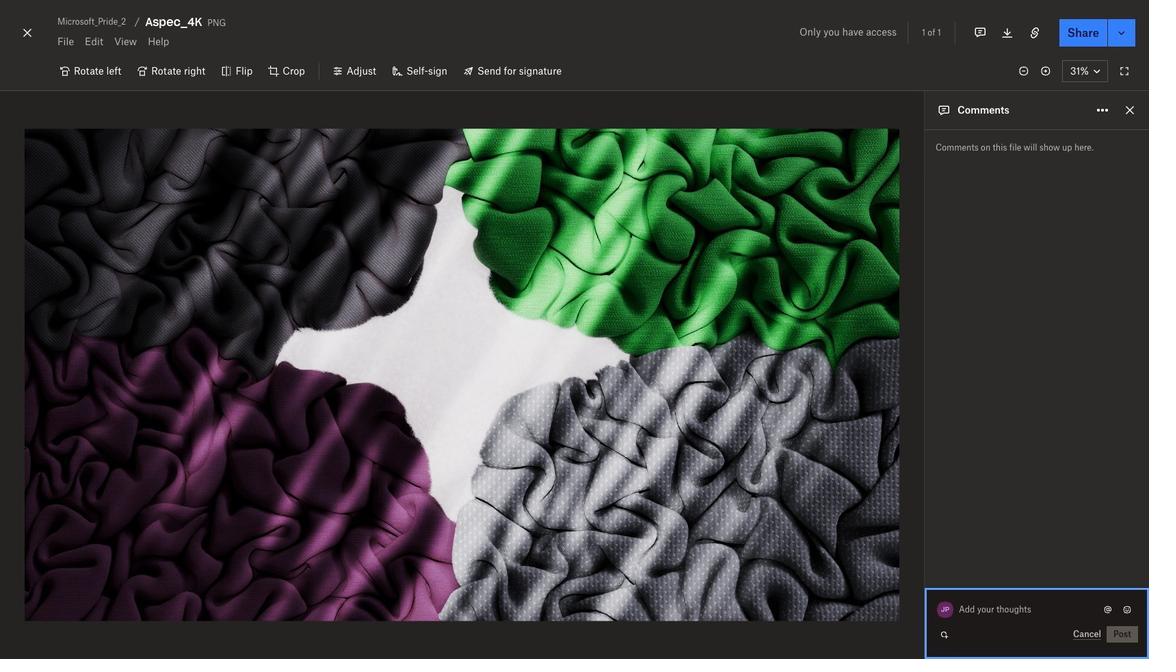 Task type: locate. For each thing, give the bounding box(es) containing it.
add your thoughts image
[[960, 602, 1090, 617]]

aspec_4k.png image
[[25, 129, 900, 621], [25, 129, 900, 621]]

Add your thoughts text field
[[960, 599, 1101, 621]]

close image
[[19, 22, 36, 44]]



Task type: describe. For each thing, give the bounding box(es) containing it.
close right sidebar image
[[1122, 102, 1139, 118]]



Task type: vqa. For each thing, say whether or not it's contained in the screenshot.
Try corresponding to 10,
no



